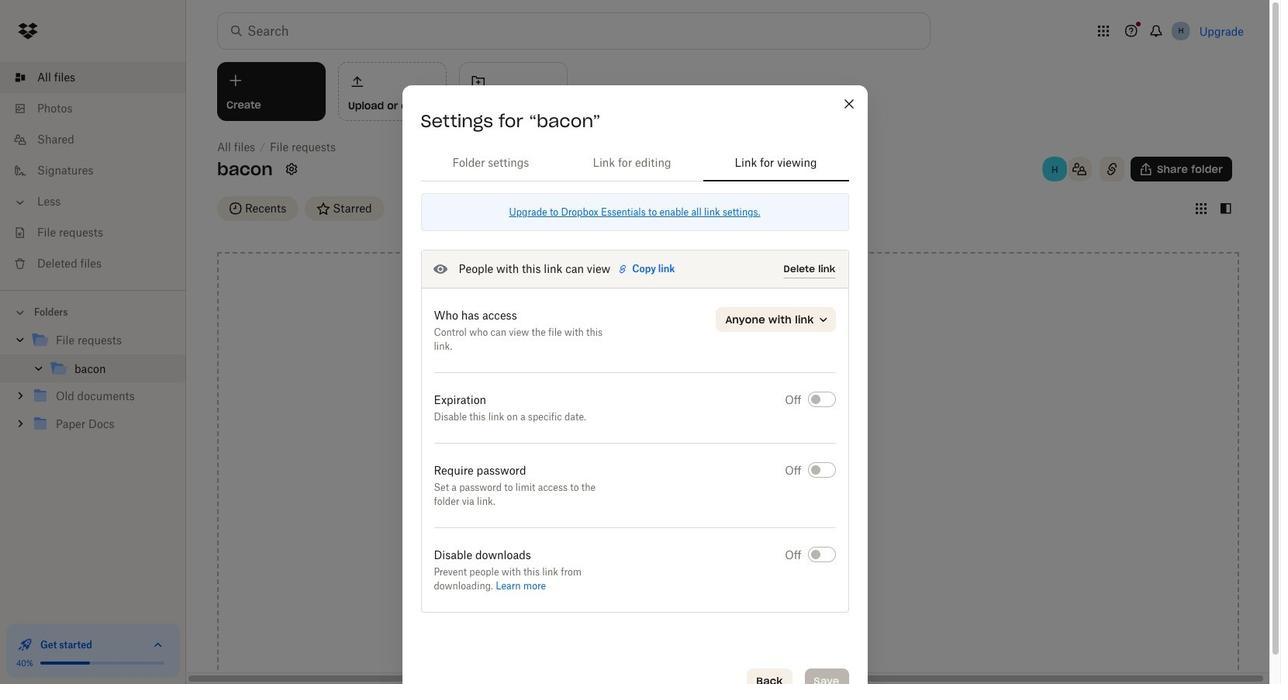 Task type: describe. For each thing, give the bounding box(es) containing it.
tab panel inside the settings for "bacon" dialog
[[421, 193, 849, 650]]

this folder has a shared link active image
[[1066, 155, 1094, 183]]

settings for "bacon" dialog
[[402, 85, 867, 684]]

dropbox image
[[12, 16, 43, 47]]

tab list inside the settings for "bacon" dialog
[[421, 144, 849, 181]]

link icon image
[[617, 263, 629, 275]]

howard (you) image
[[1041, 155, 1069, 183]]



Task type: vqa. For each thing, say whether or not it's contained in the screenshot.
link icon
yes



Task type: locate. For each thing, give the bounding box(es) containing it.
less image
[[12, 195, 28, 210]]

tab list
[[421, 144, 849, 181]]

list
[[0, 53, 186, 290]]

tab panel
[[421, 193, 849, 650]]

list item
[[0, 62, 186, 93]]

group
[[0, 323, 186, 450]]



